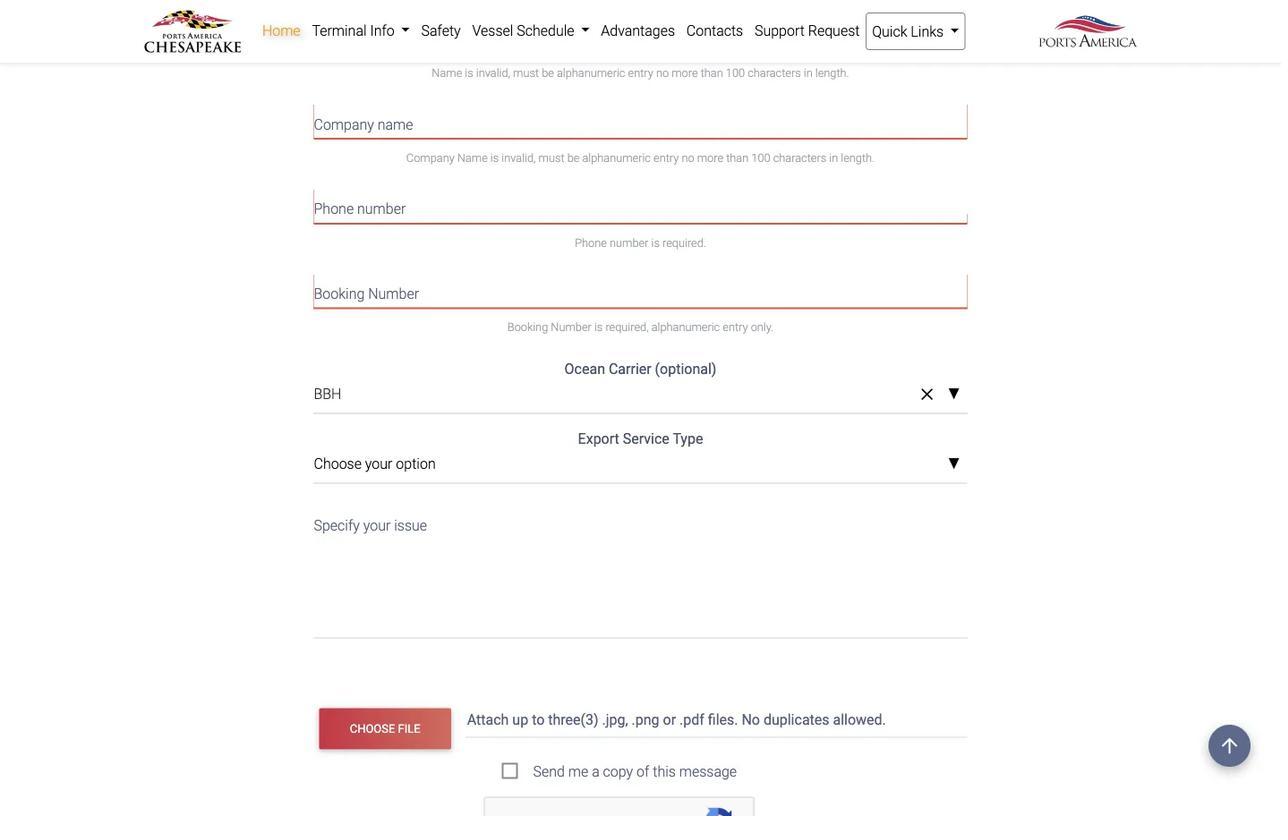 Task type: locate. For each thing, give the bounding box(es) containing it.
100 inside "company name company name is invalid, must be alphanumeric entry no more than 100 characters in length."
[[752, 151, 771, 164]]

100
[[726, 66, 745, 80], [752, 151, 771, 164]]

phone for phone number
[[314, 201, 354, 218]]

your
[[365, 456, 393, 473], [363, 517, 391, 534]]

entry down company name text box
[[654, 151, 679, 164]]

0 horizontal spatial phone
[[314, 201, 354, 218]]

2 vertical spatial entry
[[723, 320, 748, 334]]

0 horizontal spatial company
[[314, 116, 374, 133]]

number up booking number
[[357, 201, 406, 218]]

1 vertical spatial company
[[406, 151, 455, 164]]

no
[[656, 66, 669, 80], [682, 151, 695, 164]]

1 horizontal spatial no
[[682, 151, 695, 164]]

1 horizontal spatial entry
[[654, 151, 679, 164]]

send
[[533, 763, 565, 780]]

1 vertical spatial name
[[378, 116, 413, 133]]

0 vertical spatial phone
[[314, 201, 354, 218]]

schedule
[[517, 22, 574, 39]]

number for booking number
[[368, 285, 419, 302]]

bbh
[[314, 386, 342, 403]]

copy
[[603, 763, 633, 780]]

1 vertical spatial number
[[551, 320, 592, 334]]

0 vertical spatial more
[[672, 66, 698, 80]]

full name
[[314, 31, 375, 48]]

more inside "company name company name is invalid, must be alphanumeric entry no more than 100 characters in length."
[[697, 151, 724, 164]]

2 vertical spatial alphanumeric
[[652, 320, 720, 334]]

company
[[314, 116, 374, 133], [406, 151, 455, 164]]

booking
[[314, 285, 365, 302], [508, 320, 548, 334]]

1 vertical spatial must
[[539, 151, 565, 164]]

0 vertical spatial name
[[340, 31, 375, 48]]

your for specify
[[363, 517, 391, 534]]

quick links link
[[866, 13, 966, 50]]

Attach up to three(3) .jpg, .png or .pdf files. No duplicates allowed. text field
[[465, 703, 971, 738]]

1 vertical spatial booking
[[508, 320, 548, 334]]

phone
[[314, 201, 354, 218], [575, 236, 607, 249]]

0 horizontal spatial no
[[656, 66, 669, 80]]

1 horizontal spatial be
[[567, 151, 580, 164]]

1 vertical spatial characters
[[773, 151, 827, 164]]

request
[[808, 22, 860, 39]]

entry
[[628, 66, 654, 80], [654, 151, 679, 164], [723, 320, 748, 334]]

export service type
[[578, 431, 703, 448]]

this
[[653, 763, 676, 780]]

than
[[701, 66, 723, 80], [726, 151, 749, 164]]

1 horizontal spatial number
[[610, 236, 649, 249]]

alphanumeric down company name text box
[[582, 151, 651, 164]]

1 vertical spatial your
[[363, 517, 391, 534]]

a
[[592, 763, 600, 780]]

choose left file
[[350, 722, 395, 736]]

0 horizontal spatial booking
[[314, 285, 365, 302]]

vessel
[[472, 22, 513, 39]]

only.
[[751, 320, 774, 334]]

1 vertical spatial be
[[567, 151, 580, 164]]

no inside "company name company name is invalid, must be alphanumeric entry no more than 100 characters in length."
[[682, 151, 695, 164]]

1 vertical spatial more
[[697, 151, 724, 164]]

Phone number text field
[[314, 189, 968, 224]]

1 vertical spatial number
[[610, 236, 649, 249]]

0 horizontal spatial in
[[804, 66, 813, 80]]

invalid,
[[476, 66, 510, 80], [502, 151, 536, 164]]

specify
[[314, 517, 360, 534]]

1 vertical spatial 100
[[752, 151, 771, 164]]

number down "phone number" text box
[[610, 236, 649, 249]]

0 horizontal spatial entry
[[628, 66, 654, 80]]

name inside "company name company name is invalid, must be alphanumeric entry no more than 100 characters in length."
[[378, 116, 413, 133]]

no down full name text field
[[656, 66, 669, 80]]

0 horizontal spatial number
[[368, 285, 419, 302]]

1 vertical spatial than
[[726, 151, 749, 164]]

0 vertical spatial length.
[[816, 66, 849, 80]]

0 vertical spatial number
[[368, 285, 419, 302]]

must inside "company name company name is invalid, must be alphanumeric entry no more than 100 characters in length."
[[539, 151, 565, 164]]

phone number is required.
[[575, 236, 706, 249]]

more
[[672, 66, 698, 80], [697, 151, 724, 164]]

name for full
[[340, 31, 375, 48]]

alphanumeric inside "company name company name is invalid, must be alphanumeric entry no more than 100 characters in length."
[[582, 151, 651, 164]]

0 vertical spatial number
[[357, 201, 406, 218]]

1 vertical spatial invalid,
[[502, 151, 536, 164]]

be down schedule
[[542, 66, 554, 80]]

0 horizontal spatial 100
[[726, 66, 745, 80]]

service
[[623, 431, 670, 448]]

0 vertical spatial in
[[804, 66, 813, 80]]

choose
[[314, 456, 362, 473], [350, 722, 395, 736]]

booking for booking number is required, alphanumeric entry only.
[[508, 320, 548, 334]]

1 vertical spatial no
[[682, 151, 695, 164]]

name is invalid, must be alphanumeric entry no more than 100 characters in length.
[[432, 66, 849, 80]]

entry down full name text field
[[628, 66, 654, 80]]

must
[[513, 66, 539, 80], [539, 151, 565, 164]]

be down company name text box
[[567, 151, 580, 164]]

0 horizontal spatial be
[[542, 66, 554, 80]]

no down company name text box
[[682, 151, 695, 164]]

name
[[340, 31, 375, 48], [378, 116, 413, 133]]

choose up specify
[[314, 456, 362, 473]]

be
[[542, 66, 554, 80], [567, 151, 580, 164]]

length. inside "company name company name is invalid, must be alphanumeric entry no more than 100 characters in length."
[[841, 151, 875, 164]]

0 vertical spatial choose
[[314, 456, 362, 473]]

Full name text field
[[314, 20, 968, 54]]

1 vertical spatial in
[[829, 151, 838, 164]]

0 vertical spatial 100
[[726, 66, 745, 80]]

message
[[679, 763, 737, 780]]

your left issue
[[363, 517, 391, 534]]

0 horizontal spatial than
[[701, 66, 723, 80]]

number
[[357, 201, 406, 218], [610, 236, 649, 249]]

more down contacts
[[672, 66, 698, 80]]

▼
[[948, 387, 960, 402], [948, 457, 960, 472]]

1 horizontal spatial number
[[551, 320, 592, 334]]

safety link
[[416, 13, 467, 48]]

0 vertical spatial ▼
[[948, 387, 960, 402]]

alphanumeric
[[557, 66, 625, 80], [582, 151, 651, 164], [652, 320, 720, 334]]

Booking Number text field
[[314, 274, 968, 308]]

your left option
[[365, 456, 393, 473]]

contacts link
[[681, 13, 749, 48]]

1 horizontal spatial phone
[[575, 236, 607, 249]]

number
[[368, 285, 419, 302], [551, 320, 592, 334]]

1 horizontal spatial company
[[406, 151, 455, 164]]

1 horizontal spatial 100
[[752, 151, 771, 164]]

1 vertical spatial choose
[[350, 722, 395, 736]]

2 horizontal spatial entry
[[723, 320, 748, 334]]

number for phone number is required.
[[610, 236, 649, 249]]

alphanumeric up (optional)
[[652, 320, 720, 334]]

alphanumeric down full name text field
[[557, 66, 625, 80]]

0 vertical spatial invalid,
[[476, 66, 510, 80]]

1 horizontal spatial booking
[[508, 320, 548, 334]]

specify your issue
[[314, 517, 427, 534]]

is
[[465, 66, 473, 80], [491, 151, 499, 164], [651, 236, 660, 249], [594, 320, 603, 334]]

send me a copy of this message
[[533, 763, 737, 780]]

1 vertical spatial phone
[[575, 236, 607, 249]]

0 horizontal spatial number
[[357, 201, 406, 218]]

0 vertical spatial booking
[[314, 285, 365, 302]]

1 horizontal spatial than
[[726, 151, 749, 164]]

entry left the only.
[[723, 320, 748, 334]]

1 vertical spatial name
[[457, 151, 488, 164]]

in
[[804, 66, 813, 80], [829, 151, 838, 164]]

choose for choose your option
[[314, 456, 362, 473]]

0 vertical spatial entry
[[628, 66, 654, 80]]

phone for phone number is required.
[[575, 236, 607, 249]]

1 vertical spatial length.
[[841, 151, 875, 164]]

links
[[911, 23, 944, 40]]

0 horizontal spatial name
[[340, 31, 375, 48]]

quick
[[872, 23, 907, 40]]

1 vertical spatial entry
[[654, 151, 679, 164]]

characters
[[748, 66, 801, 80], [773, 151, 827, 164]]

Company name text field
[[314, 104, 968, 139]]

1 vertical spatial ▼
[[948, 457, 960, 472]]

0 vertical spatial be
[[542, 66, 554, 80]]

1 horizontal spatial in
[[829, 151, 838, 164]]

number for booking number is required, alphanumeric entry only.
[[551, 320, 592, 334]]

company name company name is invalid, must be alphanumeric entry no more than 100 characters in length.
[[314, 116, 875, 164]]

more down company name text box
[[697, 151, 724, 164]]

is inside "company name company name is invalid, must be alphanumeric entry no more than 100 characters in length."
[[491, 151, 499, 164]]

name
[[432, 66, 462, 80], [457, 151, 488, 164]]

0 vertical spatial your
[[365, 456, 393, 473]]

(optional)
[[655, 361, 717, 378]]

ocean carrier (optional)
[[565, 361, 717, 378]]

1 vertical spatial alphanumeric
[[582, 151, 651, 164]]

length.
[[816, 66, 849, 80], [841, 151, 875, 164]]

0 vertical spatial no
[[656, 66, 669, 80]]

Specify your issue text field
[[314, 505, 968, 639]]

export
[[578, 431, 619, 448]]

1 horizontal spatial name
[[378, 116, 413, 133]]



Task type: describe. For each thing, give the bounding box(es) containing it.
0 vertical spatial than
[[701, 66, 723, 80]]

home link
[[257, 13, 306, 48]]

booking number
[[314, 285, 419, 302]]

me
[[568, 763, 589, 780]]

in inside "company name company name is invalid, must be alphanumeric entry no more than 100 characters in length."
[[829, 151, 838, 164]]

entry inside "company name company name is invalid, must be alphanumeric entry no more than 100 characters in length."
[[654, 151, 679, 164]]

phone number
[[314, 201, 406, 218]]

choose for choose file
[[350, 722, 395, 736]]

0 vertical spatial must
[[513, 66, 539, 80]]

characters inside "company name company name is invalid, must be alphanumeric entry no more than 100 characters in length."
[[773, 151, 827, 164]]

terminal info
[[312, 22, 398, 39]]

0 vertical spatial company
[[314, 116, 374, 133]]

support request link
[[749, 13, 866, 48]]

issue
[[394, 517, 427, 534]]

ocean
[[565, 361, 605, 378]]

your for choose
[[365, 456, 393, 473]]

home
[[262, 22, 301, 39]]

choose file
[[350, 722, 420, 736]]

name inside "company name company name is invalid, must be alphanumeric entry no more than 100 characters in length."
[[457, 151, 488, 164]]

terminal
[[312, 22, 367, 39]]

vessel schedule link
[[467, 13, 595, 48]]

contacts
[[687, 22, 743, 39]]

support request
[[755, 22, 860, 39]]

than inside "company name company name is invalid, must be alphanumeric entry no more than 100 characters in length."
[[726, 151, 749, 164]]

advantages
[[601, 22, 675, 39]]

✕
[[921, 385, 933, 404]]

required,
[[606, 320, 649, 334]]

0 vertical spatial alphanumeric
[[557, 66, 625, 80]]

type
[[673, 431, 703, 448]]

quick links
[[872, 23, 947, 40]]

0 vertical spatial name
[[432, 66, 462, 80]]

choose your option
[[314, 456, 436, 473]]

invalid, inside "company name company name is invalid, must be alphanumeric entry no more than 100 characters in length."
[[502, 151, 536, 164]]

terminal info link
[[306, 13, 416, 48]]

be inside "company name company name is invalid, must be alphanumeric entry no more than 100 characters in length."
[[567, 151, 580, 164]]

support
[[755, 22, 805, 39]]

0 vertical spatial characters
[[748, 66, 801, 80]]

number for phone number
[[357, 201, 406, 218]]

booking for booking number
[[314, 285, 365, 302]]

required.
[[663, 236, 706, 249]]

vessel schedule
[[472, 22, 578, 39]]

safety
[[421, 22, 461, 39]]

of
[[637, 763, 649, 780]]

full
[[314, 31, 336, 48]]

1 ▼ from the top
[[948, 387, 960, 402]]

go to top image
[[1209, 725, 1251, 767]]

info
[[370, 22, 395, 39]]

carrier
[[609, 361, 652, 378]]

booking number is required, alphanumeric entry only.
[[508, 320, 774, 334]]

name for company
[[378, 116, 413, 133]]

advantages link
[[595, 13, 681, 48]]

2 ▼ from the top
[[948, 457, 960, 472]]

file
[[398, 722, 420, 736]]

option
[[396, 456, 436, 473]]



Task type: vqa. For each thing, say whether or not it's contained in the screenshot.


